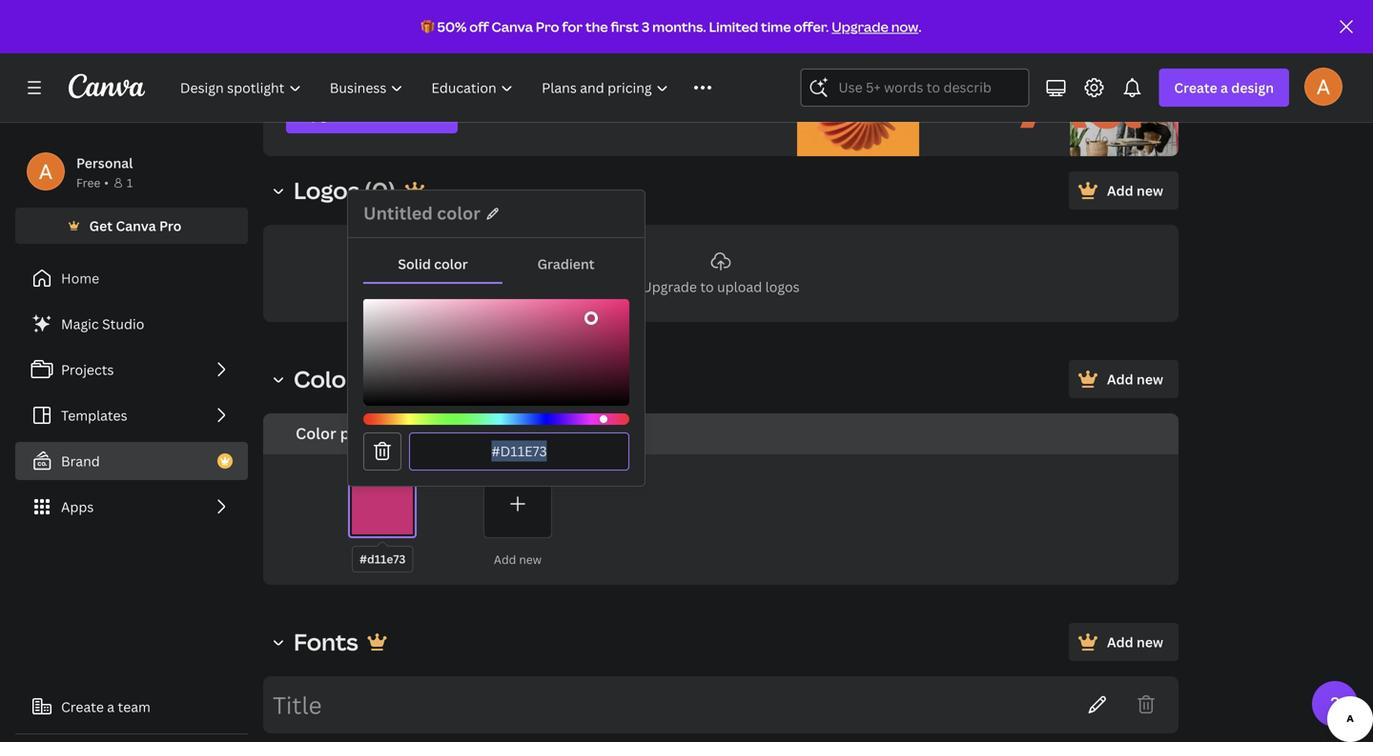 Task type: locate. For each thing, give the bounding box(es) containing it.
canva up the (0)
[[377, 105, 417, 123]]

a inside dropdown button
[[1221, 79, 1228, 97]]

solid
[[398, 255, 431, 273]]

offer.
[[794, 18, 829, 36]]

pro down '🎁'
[[420, 105, 443, 123]]

3
[[642, 18, 650, 36]]

apps link
[[15, 488, 248, 526]]

create inside button
[[61, 698, 104, 717]]

1 horizontal spatial a
[[1221, 79, 1228, 97]]

2 vertical spatial upgrade
[[642, 278, 697, 296]]

color
[[296, 423, 336, 444]]

solid color button
[[363, 246, 503, 282]]

color palette
[[296, 423, 393, 444]]

0 horizontal spatial upgrade
[[301, 105, 357, 123]]

new inside popup button
[[1137, 634, 1163, 652]]

color palette button
[[296, 421, 393, 447]]

apple lee image
[[1304, 67, 1343, 106]]

create for create a team
[[61, 698, 104, 717]]

top level navigation element
[[168, 69, 755, 107], [168, 69, 755, 107]]

colors (1)
[[294, 364, 397, 395]]

a for team
[[107, 698, 115, 717]]

upgrade left "now"
[[832, 18, 889, 36]]

None search field
[[800, 69, 1029, 107]]

to left the upload
[[700, 278, 714, 296]]

upgrade now button
[[832, 18, 918, 36]]

apps
[[61, 498, 94, 516]]

•
[[104, 175, 109, 191]]

untitled color
[[363, 202, 480, 225]]

gradient
[[537, 255, 595, 273]]

design
[[1231, 79, 1274, 97]]

canva right off
[[492, 18, 533, 36]]

to
[[360, 105, 374, 123], [700, 278, 714, 296]]

upload
[[717, 278, 762, 296]]

get
[[89, 217, 113, 235]]

add new
[[1107, 182, 1163, 200], [1107, 370, 1163, 389], [494, 552, 542, 568], [1107, 634, 1163, 652]]

0 vertical spatial a
[[1221, 79, 1228, 97]]

2 vertical spatial canva
[[116, 217, 156, 235]]

0 vertical spatial to
[[360, 105, 374, 123]]

add new button
[[1069, 172, 1179, 210], [1069, 360, 1179, 399]]

new
[[1137, 182, 1163, 200], [1137, 370, 1163, 389], [519, 552, 542, 568], [1137, 634, 1163, 652]]

logos (0)
[[294, 175, 396, 206]]

create
[[1174, 79, 1217, 97], [61, 698, 104, 717]]

off
[[469, 18, 489, 36]]

a left team
[[107, 698, 115, 717]]

create left the design
[[1174, 79, 1217, 97]]

1 vertical spatial canva
[[377, 105, 417, 123]]

upgrade up logos
[[301, 105, 357, 123]]

solid color
[[398, 255, 468, 273]]

logos
[[294, 175, 360, 206]]

list containing magic studio
[[15, 305, 248, 526]]

color for untitled color
[[437, 202, 480, 225]]

a inside button
[[107, 698, 115, 717]]

upgrade to upload logos
[[642, 278, 800, 296]]

0 horizontal spatial create
[[61, 698, 104, 717]]

untitled
[[363, 202, 433, 225]]

0 vertical spatial canva
[[492, 18, 533, 36]]

1 horizontal spatial canva
[[377, 105, 417, 123]]

pro inside button
[[420, 105, 443, 123]]

first
[[611, 18, 639, 36]]

1 vertical spatial create
[[61, 698, 104, 717]]

add a new color image
[[483, 470, 552, 539]]

studio
[[102, 315, 144, 333]]

1 vertical spatial pro
[[420, 105, 443, 123]]

templates link
[[15, 397, 248, 435]]

1 horizontal spatial create
[[1174, 79, 1217, 97]]

logos
[[765, 278, 800, 296]]

canva right get on the left of the page
[[116, 217, 156, 235]]

create inside dropdown button
[[1174, 79, 1217, 97]]

create a team
[[61, 698, 151, 717]]

1 vertical spatial to
[[700, 278, 714, 296]]

to inside button
[[700, 278, 714, 296]]

to up the (0)
[[360, 105, 374, 123]]

0 vertical spatial create
[[1174, 79, 1217, 97]]

pro up home link
[[159, 217, 181, 235]]

color right the solid
[[434, 255, 468, 273]]

2 horizontal spatial canva
[[492, 18, 533, 36]]

magic
[[61, 315, 99, 333]]

templates
[[61, 407, 127, 425]]

create a team button
[[15, 688, 248, 727]]

1 vertical spatial upgrade
[[301, 105, 357, 123]]

color
[[437, 202, 480, 225], [434, 255, 468, 273]]

2 add new button from the top
[[1069, 360, 1179, 399]]

team
[[118, 698, 151, 717]]

0 vertical spatial add new button
[[1069, 172, 1179, 210]]

add new button
[[1069, 624, 1179, 662]]

fonts
[[294, 627, 358, 658]]

1 vertical spatial add new button
[[1069, 360, 1179, 399]]

Search search field
[[839, 70, 991, 106]]

0 horizontal spatial canva
[[116, 217, 156, 235]]

add new inside popup button
[[1107, 634, 1163, 652]]

pro left for
[[536, 18, 559, 36]]

0 vertical spatial color
[[437, 202, 480, 225]]

1 add new button from the top
[[1069, 172, 1179, 210]]

create left team
[[61, 698, 104, 717]]

upgrade
[[832, 18, 889, 36], [301, 105, 357, 123], [642, 278, 697, 296]]

create a design button
[[1159, 69, 1289, 107]]

limited
[[709, 18, 758, 36]]

0 horizontal spatial to
[[360, 105, 374, 123]]

0 vertical spatial pro
[[536, 18, 559, 36]]

projects
[[61, 361, 114, 379]]

to inside button
[[360, 105, 374, 123]]

0 horizontal spatial pro
[[159, 217, 181, 235]]

get canva pro button
[[15, 208, 248, 244]]

list
[[15, 305, 248, 526]]

personal
[[76, 154, 133, 172]]

add
[[1107, 182, 1134, 200], [1107, 370, 1134, 389], [494, 552, 516, 568], [1107, 634, 1134, 652]]

a left the design
[[1221, 79, 1228, 97]]

50%
[[437, 18, 467, 36]]

1 horizontal spatial to
[[700, 278, 714, 296]]

brand link
[[15, 442, 248, 481]]

canva inside button
[[377, 105, 417, 123]]

for
[[562, 18, 583, 36]]

#d11e73 button
[[359, 550, 405, 570]]

upgrade inside button
[[642, 278, 697, 296]]

1 vertical spatial color
[[434, 255, 468, 273]]

(0)
[[364, 175, 396, 206]]

pro
[[536, 18, 559, 36], [420, 105, 443, 123], [159, 217, 181, 235]]

0 horizontal spatial a
[[107, 698, 115, 717]]

2 vertical spatial pro
[[159, 217, 181, 235]]

create a design
[[1174, 79, 1274, 97]]

1 vertical spatial a
[[107, 698, 115, 717]]

#d11e73
[[359, 552, 405, 567], [359, 552, 406, 567]]

1 #d11e73 from the left
[[359, 552, 405, 567]]

the
[[585, 18, 608, 36]]

Hex color code text field
[[421, 434, 617, 470]]

learn more
[[502, 105, 576, 123]]

0 vertical spatial upgrade
[[832, 18, 889, 36]]

more
[[542, 105, 576, 123]]

upgrade left the upload
[[642, 278, 697, 296]]

a
[[1221, 79, 1228, 97], [107, 698, 115, 717]]

upgrade inside button
[[301, 105, 357, 123]]

1 horizontal spatial pro
[[420, 105, 443, 123]]

#d11e73 image
[[348, 470, 417, 539], [348, 470, 417, 539]]

color up solid color button
[[437, 202, 480, 225]]

1 horizontal spatial upgrade
[[642, 278, 697, 296]]

canva
[[492, 18, 533, 36], [377, 105, 417, 123], [116, 217, 156, 235]]



Task type: vqa. For each thing, say whether or not it's contained in the screenshot.
topmost edited
no



Task type: describe. For each thing, give the bounding box(es) containing it.
🎁
[[421, 18, 434, 36]]

upgrade for upgrade to canva pro
[[301, 105, 357, 123]]

upgrade for upgrade to upload logos
[[642, 278, 697, 296]]

upgrade to canva pro
[[301, 105, 443, 123]]

now
[[891, 18, 918, 36]]

title button
[[273, 690, 1066, 721]]

learn more button
[[471, 96, 604, 130]]

1
[[127, 175, 133, 191]]

colors
[[294, 364, 369, 395]]

new for add new popup button
[[1137, 634, 1163, 652]]

home link
[[15, 259, 248, 298]]

.
[[918, 18, 922, 36]]

to for upload
[[700, 278, 714, 296]]

color for solid color
[[434, 255, 468, 273]]

free
[[76, 175, 100, 191]]

add inside popup button
[[1107, 634, 1134, 652]]

new for 1st add new dropdown button from the bottom
[[1137, 370, 1163, 389]]

magic studio
[[61, 315, 144, 333]]

to for canva
[[360, 105, 374, 123]]

home
[[61, 269, 99, 288]]

upgrade to canva pro button
[[286, 95, 458, 133]]

brand
[[61, 452, 100, 471]]

upgrade to upload logos button
[[263, 225, 1179, 322]]

fonts button
[[294, 627, 389, 658]]

a for design
[[1221, 79, 1228, 97]]

learn
[[502, 105, 539, 123]]

free •
[[76, 175, 109, 191]]

magic studio link
[[15, 305, 248, 343]]

pro inside 'button'
[[159, 217, 181, 235]]

2 horizontal spatial pro
[[536, 18, 559, 36]]

2 #d11e73 from the left
[[359, 552, 406, 567]]

title
[[273, 690, 322, 721]]

new for 2nd add new dropdown button from the bottom of the page
[[1137, 182, 1163, 200]]

gradient button
[[503, 246, 629, 282]]

🎁 50% off canva pro for the first 3 months. limited time offer. upgrade now .
[[421, 18, 922, 36]]

months.
[[652, 18, 706, 36]]

(1)
[[374, 364, 397, 395]]

get canva pro
[[89, 217, 181, 235]]

canva inside 'button'
[[116, 217, 156, 235]]

create for create a design
[[1174, 79, 1217, 97]]

palette
[[340, 423, 393, 444]]

2 horizontal spatial upgrade
[[832, 18, 889, 36]]

untitled color button
[[363, 202, 480, 226]]

time
[[761, 18, 791, 36]]

projects link
[[15, 351, 248, 389]]



